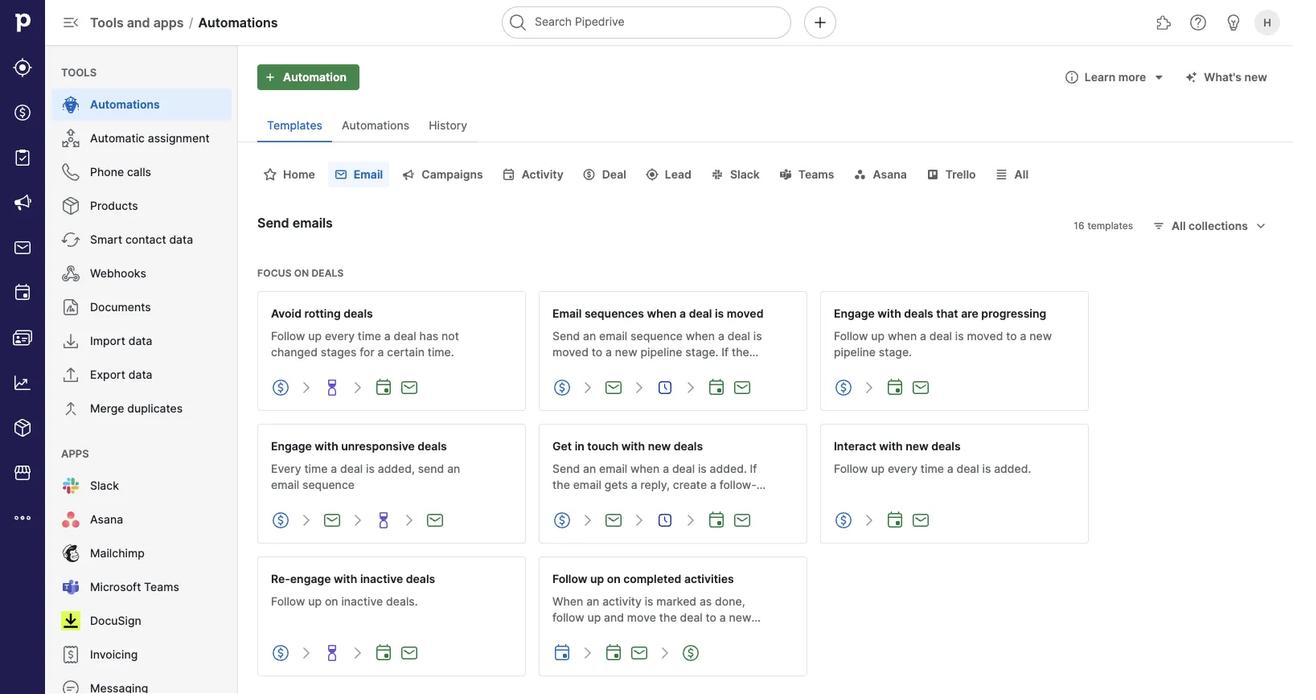 Task type: locate. For each thing, give the bounding box(es) containing it.
color muted image down every
[[297, 511, 316, 530]]

follow up every time a deal is added.
[[834, 462, 1032, 476]]

8 color undefined image from the top
[[61, 612, 80, 631]]

1 vertical spatial teams
[[144, 581, 179, 594]]

color undefined image left invoicing
[[61, 645, 80, 665]]

follow inside follow up when a deal is moved to a new pipeline stage.
[[834, 329, 869, 343]]

follow for follow up every time a deal has not changed stages for a certain time.
[[271, 329, 305, 343]]

0 horizontal spatial automations
[[90, 98, 160, 111]]

an down sequences
[[583, 329, 596, 343]]

data for import data
[[129, 334, 152, 348]]

color undefined image inside merge duplicates link
[[61, 399, 80, 418]]

color secondary rgba image left deal
[[580, 168, 599, 181]]

new
[[1245, 70, 1268, 84], [1030, 329, 1053, 343], [615, 346, 638, 359], [648, 439, 671, 453], [906, 439, 929, 453], [729, 611, 752, 625]]

color undefined image inside webhooks link
[[61, 264, 80, 283]]

is inside send an email when a deal is added. if the email gets a reply, create a follow-up action.
[[698, 462, 707, 476]]

color secondary rgba image inside email button
[[331, 168, 351, 181]]

color undefined image
[[61, 95, 80, 114], [61, 129, 80, 148], [61, 196, 80, 216], [61, 230, 80, 249], [61, 264, 80, 283], [61, 365, 80, 385], [61, 544, 80, 563], [61, 612, 80, 631], [61, 645, 80, 665], [61, 679, 80, 694]]

unresponsive
[[341, 439, 415, 453]]

color learn image
[[323, 378, 342, 397], [323, 644, 342, 663]]

an inside send an email when a deal is added. if the email gets a reply, create a follow-up action.
[[583, 462, 596, 476]]

slack
[[731, 168, 760, 181], [90, 479, 119, 493]]

0 vertical spatial color primary image
[[1252, 220, 1271, 233]]

2 color learn image from the top
[[323, 644, 342, 663]]

2 added. from the left
[[995, 462, 1032, 476]]

0 vertical spatial to
[[1007, 329, 1018, 343]]

0 horizontal spatial moved
[[553, 346, 589, 359]]

all inside 'all' button
[[1015, 168, 1029, 181]]

1 vertical spatial inactive
[[341, 595, 383, 609]]

merge duplicates
[[90, 402, 183, 416]]

when
[[647, 307, 677, 320], [686, 329, 715, 343], [888, 329, 917, 343], [631, 462, 660, 476]]

0 vertical spatial the
[[732, 346, 750, 359]]

every for with
[[888, 462, 918, 476]]

data inside export data link
[[129, 368, 152, 382]]

0 horizontal spatial all
[[1015, 168, 1029, 181]]

reply, down sequences
[[620, 362, 650, 375]]

1 horizontal spatial every
[[888, 462, 918, 476]]

color undefined image for phone calls
[[61, 163, 80, 182]]

1 horizontal spatial all
[[1172, 219, 1186, 233]]

if
[[722, 346, 729, 359], [750, 462, 757, 476]]

0 vertical spatial inactive
[[360, 572, 403, 586]]

color learn image
[[374, 511, 393, 530]]

color secondary rgba image left 'lead'
[[643, 168, 662, 181]]

1 vertical spatial color primary image
[[656, 378, 675, 397]]

menu toggle image
[[61, 13, 80, 32]]

with left that at the top right of page
[[878, 307, 902, 320]]

and left apps
[[127, 14, 150, 30]]

4 color undefined image from the top
[[61, 399, 80, 418]]

color secondary rgba image inside deal button
[[580, 168, 599, 181]]

time up for
[[358, 329, 381, 343]]

0 vertical spatial moved
[[727, 307, 764, 320]]

1 horizontal spatial moved
[[727, 307, 764, 320]]

1 vertical spatial and
[[604, 611, 624, 625]]

and down "activity"
[[604, 611, 624, 625]]

email down every
[[271, 478, 299, 492]]

stage. down email sequences when a deal is moved
[[686, 346, 719, 359]]

an for get
[[583, 462, 596, 476]]

4 color undefined image from the top
[[61, 230, 80, 249]]

action. inside send an email sequence when a deal is moved to a new pipeline stage. if the email gets a reply, create a follow-up action.
[[553, 378, 589, 391]]

3 color secondary rgba image from the left
[[580, 168, 599, 181]]

0 horizontal spatial and
[[127, 14, 150, 30]]

2 color active image from the top
[[553, 511, 572, 530]]

color undefined image left microsoft
[[61, 578, 80, 597]]

deal inside send an email sequence when a deal is moved to a new pipeline stage. if the email gets a reply, create a follow-up action.
[[728, 329, 751, 343]]

7 color undefined image from the top
[[61, 544, 80, 563]]

an down in
[[583, 462, 596, 476]]

1 horizontal spatial pipeline
[[641, 346, 683, 359]]

the
[[732, 346, 750, 359], [553, 478, 570, 492], [660, 611, 677, 625]]

color primary image
[[1063, 71, 1082, 84], [1150, 71, 1169, 84], [1182, 71, 1202, 84], [1150, 220, 1169, 233], [656, 511, 675, 530]]

color secondary rgba image left trello
[[924, 168, 943, 181]]

stage.
[[686, 346, 719, 359], [879, 346, 912, 359], [598, 627, 631, 641]]

1 vertical spatial asana
[[90, 513, 123, 527]]

sequence
[[631, 329, 683, 343], [303, 478, 355, 492]]

to down sequences
[[592, 346, 603, 359]]

1 horizontal spatial sequence
[[631, 329, 683, 343]]

phone calls
[[90, 165, 151, 179]]

1 vertical spatial send
[[553, 329, 580, 343]]

color undefined image inside automations link
[[61, 95, 80, 114]]

2 horizontal spatial to
[[1007, 329, 1018, 343]]

automations up email button
[[342, 119, 410, 132]]

1 vertical spatial color active image
[[553, 511, 572, 530]]

color muted image left color learn icon
[[348, 511, 368, 530]]

0 vertical spatial if
[[722, 346, 729, 359]]

6 color undefined image from the top
[[61, 365, 80, 385]]

0 vertical spatial action.
[[553, 378, 589, 391]]

color active image
[[271, 378, 290, 397], [834, 378, 854, 397], [271, 511, 290, 530], [834, 511, 854, 530], [271, 644, 290, 663], [553, 644, 572, 663]]

follow- inside send an email when a deal is added. if the email gets a reply, create a follow-up action.
[[720, 478, 757, 492]]

2 color secondary rgba image from the left
[[331, 168, 351, 181]]

every inside follow up every time a deal has not changed stages for a certain time.
[[325, 329, 355, 343]]

color undefined image inside mailchimp "link"
[[61, 544, 80, 563]]

sequence down engage with unresponsive deals
[[303, 478, 355, 492]]

stage. inside when an activity is marked as done, follow up and move the deal to a new pipeline stage.
[[598, 627, 631, 641]]

if inside send an email when a deal is added. if the email gets a reply, create a follow-up action.
[[750, 462, 757, 476]]

color active image up the get
[[553, 378, 572, 397]]

moved for follow up when a deal is moved to a new pipeline stage.
[[968, 329, 1004, 343]]

data inside smart contact data link
[[169, 233, 193, 247]]

data right contact
[[169, 233, 193, 247]]

action. up the get
[[553, 378, 589, 391]]

create down get in touch with new deals
[[673, 478, 707, 492]]

1 vertical spatial email
[[553, 307, 582, 320]]

color secondary rgba image inside asana button
[[851, 168, 870, 181]]

0 horizontal spatial added.
[[710, 462, 747, 476]]

1 vertical spatial gets
[[605, 478, 628, 492]]

gets inside send an email sequence when a deal is moved to a new pipeline stage. if the email gets a reply, create a follow-up action.
[[584, 362, 608, 375]]

0 vertical spatial all
[[1015, 168, 1029, 181]]

1 color active image from the top
[[553, 378, 572, 397]]

2 horizontal spatial the
[[732, 346, 750, 359]]

teams up docusign link
[[144, 581, 179, 594]]

stage. inside send an email sequence when a deal is moved to a new pipeline stage. if the email gets a reply, create a follow-up action.
[[686, 346, 719, 359]]

color undefined image down invoicing link
[[61, 679, 80, 694]]

duplicates
[[127, 402, 183, 416]]

to down progressing at the top right
[[1007, 329, 1018, 343]]

inactive
[[360, 572, 403, 586], [341, 595, 383, 609]]

color secondary rgba image for campaigns
[[399, 168, 419, 181]]

color secondary rgba image
[[261, 168, 280, 181], [331, 168, 351, 181], [580, 168, 599, 181], [643, 168, 662, 181], [708, 168, 727, 181], [776, 168, 796, 181]]

4 color secondary rgba image from the left
[[643, 168, 662, 181]]

slack inside "slack" "link"
[[90, 479, 119, 493]]

color undefined image inside products link
[[61, 196, 80, 216]]

color undefined image inside phone calls link
[[61, 163, 80, 182]]

color secondary rgba image left home
[[261, 168, 280, 181]]

slack left teams button
[[731, 168, 760, 181]]

follow up on completed activities
[[553, 572, 734, 586]]

every time a deal is added, send an email sequence
[[271, 462, 461, 492]]

history
[[429, 119, 468, 132]]

an inside when an activity is marked as done, follow up and move the deal to a new pipeline stage.
[[587, 595, 600, 609]]

color secondary rgba image inside teams button
[[776, 168, 796, 181]]

color muted image
[[297, 378, 316, 397], [579, 378, 598, 397], [630, 378, 649, 397], [682, 378, 701, 397], [400, 511, 419, 530], [682, 511, 701, 530], [860, 511, 879, 530], [297, 644, 316, 663]]

asana link
[[51, 504, 232, 536]]

1 horizontal spatial the
[[660, 611, 677, 625]]

color secondary rgba image
[[399, 168, 419, 181], [499, 168, 519, 181], [851, 168, 870, 181], [924, 168, 943, 181], [993, 168, 1012, 181]]

projects image
[[13, 148, 32, 167]]

0 horizontal spatial stage.
[[598, 627, 631, 641]]

0 horizontal spatial slack
[[90, 479, 119, 493]]

up inside follow up every time a deal has not changed stages for a certain time.
[[308, 329, 322, 343]]

color undefined image inside import data link
[[61, 332, 80, 351]]

color secondary rgba image inside trello button
[[924, 168, 943, 181]]

3 color undefined image from the top
[[61, 196, 80, 216]]

0 vertical spatial teams
[[799, 168, 835, 181]]

emails
[[293, 215, 333, 231]]

6 color undefined image from the top
[[61, 510, 80, 529]]

0 vertical spatial every
[[325, 329, 355, 343]]

automations up the automatic
[[90, 98, 160, 111]]

Search Pipedrive field
[[502, 6, 792, 39]]

color active image down every
[[271, 511, 290, 530]]

1 vertical spatial create
[[673, 478, 707, 492]]

color muted image down follow
[[579, 644, 598, 663]]

color undefined image inside invoicing link
[[61, 645, 80, 665]]

color undefined image inside export data link
[[61, 365, 80, 385]]

color undefined image for slack
[[61, 476, 80, 496]]

color active image down changed
[[271, 378, 290, 397]]

color positive image
[[707, 378, 727, 397], [733, 378, 752, 397], [886, 378, 905, 397], [707, 511, 727, 530], [886, 511, 905, 530], [374, 644, 393, 663], [682, 644, 701, 663]]

2 vertical spatial the
[[660, 611, 677, 625]]

activity
[[603, 595, 642, 609]]

with for interact with new deals
[[880, 439, 903, 453]]

pipeline
[[641, 346, 683, 359], [834, 346, 876, 359], [553, 627, 595, 641]]

1 color learn image from the top
[[323, 378, 342, 397]]

up
[[308, 329, 322, 343], [872, 329, 885, 343], [736, 362, 750, 375], [872, 462, 885, 476], [757, 478, 770, 492], [591, 572, 604, 586], [308, 595, 322, 609], [588, 611, 601, 625]]

follow inside follow up every time a deal has not changed stages for a certain time.
[[271, 329, 305, 343]]

tools inside menu
[[61, 66, 97, 78]]

color active image
[[553, 378, 572, 397], [553, 511, 572, 530]]

is inside every time a deal is added, send an email sequence
[[366, 462, 375, 476]]

1 horizontal spatial if
[[750, 462, 757, 476]]

color primary image left learn
[[1063, 71, 1082, 84]]

2 vertical spatial send
[[553, 462, 580, 476]]

action. down the get
[[553, 494, 589, 508]]

an for follow
[[587, 595, 600, 609]]

0 horizontal spatial every
[[325, 329, 355, 343]]

1 vertical spatial tools
[[61, 66, 97, 78]]

color undefined image inside docusign link
[[61, 612, 80, 631]]

deal inside follow up when a deal is moved to a new pipeline stage.
[[930, 329, 953, 343]]

color secondary rgba image inside activity button
[[499, 168, 519, 181]]

data inside import data link
[[129, 334, 152, 348]]

1 vertical spatial to
[[592, 346, 603, 359]]

color primary image right collections
[[1252, 220, 1271, 233]]

inactive down re-engage with inactive deals on the bottom
[[341, 595, 383, 609]]

automations right /
[[198, 14, 278, 30]]

3 color secondary rgba image from the left
[[851, 168, 870, 181]]

7 color undefined image from the top
[[61, 578, 80, 597]]

0 vertical spatial slack
[[731, 168, 760, 181]]

2 color secondary rgba image from the left
[[499, 168, 519, 181]]

color active image for every time a deal is added, send an email sequence
[[271, 511, 290, 530]]

color undefined image left import
[[61, 332, 80, 351]]

color secondary rgba image for activity
[[499, 168, 519, 181]]

1 vertical spatial on
[[607, 572, 621, 586]]

color learn image for on
[[323, 644, 342, 663]]

2 horizontal spatial on
[[607, 572, 621, 586]]

a inside when an activity is marked as done, follow up and move the deal to a new pipeline stage.
[[720, 611, 726, 625]]

color undefined image left export
[[61, 365, 80, 385]]

1 vertical spatial sequence
[[303, 478, 355, 492]]

0 horizontal spatial asana
[[90, 513, 123, 527]]

data right import
[[129, 334, 152, 348]]

color secondary rgba image for home
[[261, 168, 280, 181]]

new up send an email when a deal is added. if the email gets a reply, create a follow-up action.
[[648, 439, 671, 453]]

2 color undefined image from the top
[[61, 129, 80, 148]]

time.
[[428, 346, 454, 359]]

0 horizontal spatial engage
[[271, 439, 312, 453]]

1 vertical spatial reply,
[[641, 478, 670, 492]]

color active image down interact
[[834, 511, 854, 530]]

color undefined image left products
[[61, 196, 80, 216]]

assignment
[[148, 132, 210, 145]]

0 horizontal spatial color primary image
[[656, 378, 675, 397]]

asana inside button
[[873, 168, 907, 181]]

color undefined image right more image
[[61, 510, 80, 529]]

0 horizontal spatial time
[[304, 462, 328, 476]]

color secondary rgba image for lead
[[643, 168, 662, 181]]

2 color undefined image from the top
[[61, 298, 80, 317]]

microsoft teams link
[[51, 571, 232, 603]]

color active image for follow up on inactive deals.
[[271, 644, 290, 663]]

color undefined image left mailchimp
[[61, 544, 80, 563]]

1 vertical spatial engage
[[271, 439, 312, 453]]

color undefined image left documents
[[61, 298, 80, 317]]

gets down get in touch with new deals
[[605, 478, 628, 492]]

stage. down engage with deals that are progressing
[[879, 346, 912, 359]]

inactive up the deals.
[[360, 572, 403, 586]]

1 horizontal spatial on
[[325, 595, 338, 609]]

automation
[[283, 70, 347, 84]]

added,
[[378, 462, 415, 476]]

color primary image inside 'what's new' button
[[1182, 71, 1202, 84]]

0 vertical spatial asana
[[873, 168, 907, 181]]

0 vertical spatial reply,
[[620, 362, 650, 375]]

follow for follow up when a deal is moved to a new pipeline stage.
[[834, 329, 869, 343]]

color undefined image for merge duplicates
[[61, 399, 80, 418]]

tools for tools
[[61, 66, 97, 78]]

0 horizontal spatial email
[[354, 168, 383, 181]]

color active image for send an email when a deal is added. if the email gets a reply, create a follow-up action.
[[553, 511, 572, 530]]

get
[[553, 439, 572, 453]]

5 color secondary rgba image from the left
[[993, 168, 1012, 181]]

color undefined image inside automatic assignment link
[[61, 129, 80, 148]]

color secondary rgba image for asana
[[851, 168, 870, 181]]

2 vertical spatial data
[[129, 368, 152, 382]]

1 vertical spatial all
[[1172, 219, 1186, 233]]

2 vertical spatial moved
[[553, 346, 589, 359]]

color learn image for every
[[323, 378, 342, 397]]

2 horizontal spatial stage.
[[879, 346, 912, 359]]

color learn image down follow up on inactive deals.
[[323, 644, 342, 663]]

1 vertical spatial follow-
[[720, 478, 757, 492]]

the inside send an email sequence when a deal is moved to a new pipeline stage. if the email gets a reply, create a follow-up action.
[[732, 346, 750, 359]]

added. inside send an email when a deal is added. if the email gets a reply, create a follow-up action.
[[710, 462, 747, 476]]

5 color secondary rgba image from the left
[[708, 168, 727, 181]]

all right trello
[[1015, 168, 1029, 181]]

2 horizontal spatial moved
[[968, 329, 1004, 343]]

is inside send an email sequence when a deal is moved to a new pipeline stage. if the email gets a reply, create a follow-up action.
[[754, 329, 762, 343]]

color undefined image for documents
[[61, 298, 80, 317]]

follow for follow up on inactive deals.
[[271, 595, 305, 609]]

1 color undefined image from the top
[[61, 95, 80, 114]]

touch
[[588, 439, 619, 453]]

slack up the asana link
[[90, 479, 119, 493]]

0 vertical spatial automations
[[198, 14, 278, 30]]

stage. down the move
[[598, 627, 631, 641]]

color positive image down certain
[[400, 378, 419, 397]]

1 vertical spatial slack
[[90, 479, 119, 493]]

merge
[[90, 402, 124, 416]]

gets inside send an email when a deal is added. if the email gets a reply, create a follow-up action.
[[605, 478, 628, 492]]

docusign
[[90, 614, 141, 628]]

0 vertical spatial color learn image
[[323, 378, 342, 397]]

1 horizontal spatial color primary image
[[1252, 220, 1271, 233]]

deals up send an email when a deal is added. if the email gets a reply, create a follow-up action.
[[674, 439, 703, 453]]

a
[[680, 307, 686, 320], [384, 329, 391, 343], [718, 329, 725, 343], [921, 329, 927, 343], [1021, 329, 1027, 343], [378, 346, 384, 359], [606, 346, 612, 359], [611, 362, 617, 375], [690, 362, 696, 375], [331, 462, 337, 476], [663, 462, 670, 476], [948, 462, 954, 476], [631, 478, 638, 492], [710, 478, 717, 492], [720, 611, 726, 625]]

color secondary rgba image right slack button
[[776, 168, 796, 181]]

automations link
[[51, 89, 232, 121]]

1 horizontal spatial teams
[[799, 168, 835, 181]]

0 vertical spatial follow-
[[699, 362, 736, 375]]

asana up mailchimp
[[90, 513, 123, 527]]

reply, down get in touch with new deals
[[641, 478, 670, 492]]

moved inside send an email sequence when a deal is moved to a new pipeline stage. if the email gets a reply, create a follow-up action.
[[553, 346, 589, 359]]

new down done,
[[729, 611, 752, 625]]

color primary image inside all collections button
[[1150, 220, 1169, 233]]

email button
[[328, 162, 390, 187]]

up inside send an email sequence when a deal is moved to a new pipeline stage. if the email gets a reply, create a follow-up action.
[[736, 362, 750, 375]]

0 vertical spatial color active image
[[553, 378, 572, 397]]

1 horizontal spatial email
[[553, 307, 582, 320]]

tools down menu toggle icon on the top left
[[61, 66, 97, 78]]

4 color secondary rgba image from the left
[[924, 168, 943, 181]]

engage
[[834, 307, 875, 320], [271, 439, 312, 453]]

merge duplicates link
[[51, 393, 232, 425]]

color secondary rgba image for email
[[331, 168, 351, 181]]

send inside send an email when a deal is added. if the email gets a reply, create a follow-up action.
[[553, 462, 580, 476]]

invoicing link
[[51, 639, 232, 671]]

deal button
[[577, 162, 633, 187]]

marketplace image
[[13, 463, 32, 483]]

time down interact with new deals
[[921, 462, 945, 476]]

1 vertical spatial data
[[129, 334, 152, 348]]

1 horizontal spatial time
[[358, 329, 381, 343]]

1 vertical spatial action.
[[553, 494, 589, 508]]

color undefined image inside "slack" "link"
[[61, 476, 80, 496]]

inactive for on
[[341, 595, 383, 609]]

time for avoid rotting deals
[[358, 329, 381, 343]]

tools right menu toggle icon on the top left
[[90, 14, 124, 30]]

color primary image for what's
[[1182, 71, 1202, 84]]

6 color secondary rgba image from the left
[[776, 168, 796, 181]]

new inside button
[[1245, 70, 1268, 84]]

teams inside button
[[799, 168, 835, 181]]

teams
[[799, 168, 835, 181], [144, 581, 179, 594]]

color active image up interact
[[834, 378, 854, 397]]

color undefined image for products
[[61, 196, 80, 216]]

moved
[[727, 307, 764, 320], [968, 329, 1004, 343], [553, 346, 589, 359]]

5 color undefined image from the top
[[61, 476, 80, 496]]

1 added. from the left
[[710, 462, 747, 476]]

0 horizontal spatial sequence
[[303, 478, 355, 492]]

to
[[1007, 329, 1018, 343], [592, 346, 603, 359], [706, 611, 717, 625]]

color positive image left color learn icon
[[323, 511, 342, 530]]

color undefined image inside documents link
[[61, 298, 80, 317]]

automatic assignment link
[[51, 122, 232, 154]]

color secondary rgba image left activity
[[499, 168, 519, 181]]

0 vertical spatial create
[[653, 362, 687, 375]]

campaigns image
[[13, 193, 32, 212]]

rotting
[[305, 307, 341, 320]]

automatic assignment
[[90, 132, 210, 145]]

pipeline inside send an email sequence when a deal is moved to a new pipeline stage. if the email gets a reply, create a follow-up action.
[[641, 346, 683, 359]]

new inside send an email sequence when a deal is moved to a new pipeline stage. if the email gets a reply, create a follow-up action.
[[615, 346, 638, 359]]

color secondary rgba image inside 'home' button
[[261, 168, 280, 181]]

1 color undefined image from the top
[[61, 163, 80, 182]]

learn
[[1085, 70, 1116, 84]]

1 horizontal spatial slack
[[731, 168, 760, 181]]

action.
[[553, 378, 589, 391], [553, 494, 589, 508]]

asana
[[873, 168, 907, 181], [90, 513, 123, 527]]

color secondary rgba image for slack
[[708, 168, 727, 181]]

email down touch
[[599, 462, 628, 476]]

color undefined image inside smart contact data link
[[61, 230, 80, 249]]

0 vertical spatial data
[[169, 233, 193, 247]]

menu containing automations
[[45, 45, 238, 694]]

to down as
[[706, 611, 717, 625]]

color muted image
[[348, 378, 368, 397], [860, 378, 879, 397], [297, 511, 316, 530], [348, 511, 368, 530], [579, 511, 598, 530], [630, 511, 649, 530], [348, 644, 368, 663], [579, 644, 598, 663], [656, 644, 675, 663]]

1 action. from the top
[[553, 378, 589, 391]]

0 vertical spatial gets
[[584, 362, 608, 375]]

2 horizontal spatial time
[[921, 462, 945, 476]]

color secondary rgba image inside lead button
[[643, 168, 662, 181]]

tools
[[90, 14, 124, 30], [61, 66, 97, 78]]

0 horizontal spatial pipeline
[[553, 627, 595, 641]]

time right every
[[304, 462, 328, 476]]

color positive image up activities
[[733, 511, 752, 530]]

color positive image down follow up when a deal is moved to a new pipeline stage.
[[912, 378, 931, 397]]

create down email sequences when a deal is moved
[[653, 362, 687, 375]]

2 vertical spatial on
[[325, 595, 338, 609]]

color primary image
[[1252, 220, 1271, 233], [656, 378, 675, 397]]

mailchimp
[[90, 547, 145, 560]]

color positive image
[[374, 378, 393, 397], [400, 378, 419, 397], [604, 378, 624, 397], [912, 378, 931, 397], [323, 511, 342, 530], [426, 511, 445, 530], [604, 511, 624, 530], [733, 511, 752, 530], [912, 511, 931, 530], [400, 644, 419, 663], [604, 644, 624, 663], [630, 644, 649, 663]]

apps
[[61, 447, 89, 460]]

1 horizontal spatial asana
[[873, 168, 907, 181]]

2 horizontal spatial automations
[[342, 119, 410, 132]]

color positive image up touch
[[604, 378, 624, 397]]

certain
[[387, 346, 425, 359]]

send inside send an email sequence when a deal is moved to a new pipeline stage. if the email gets a reply, create a follow-up action.
[[553, 329, 580, 343]]

teams inside "link"
[[144, 581, 179, 594]]

color secondary rgba image right teams button
[[851, 168, 870, 181]]

on up "activity"
[[607, 572, 621, 586]]

microsoft teams
[[90, 581, 179, 594]]

mailchimp link
[[51, 537, 232, 570]]

all inside all collections button
[[1172, 219, 1186, 233]]

pipeline inside follow up when a deal is moved to a new pipeline stage.
[[834, 346, 876, 359]]

2 action. from the top
[[553, 494, 589, 508]]

time inside follow up every time a deal has not changed stages for a certain time.
[[358, 329, 381, 343]]

color secondary rgba image for all
[[993, 168, 1012, 181]]

to inside follow up when a deal is moved to a new pipeline stage.
[[1007, 329, 1018, 343]]

5 color undefined image from the top
[[61, 264, 80, 283]]

with for engage with deals that are progressing
[[878, 307, 902, 320]]

color undefined image inside the asana link
[[61, 510, 80, 529]]

docusign link
[[51, 605, 232, 637]]

insights image
[[13, 373, 32, 393]]

0 vertical spatial engage
[[834, 307, 875, 320]]

2 vertical spatial to
[[706, 611, 717, 625]]

9 color undefined image from the top
[[61, 645, 80, 665]]

1 vertical spatial if
[[750, 462, 757, 476]]

smart
[[90, 233, 122, 247]]

0 horizontal spatial if
[[722, 346, 729, 359]]

that
[[937, 307, 959, 320]]

webhooks link
[[51, 257, 232, 290]]

deals up the deals.
[[406, 572, 436, 586]]

menu
[[0, 0, 45, 694], [45, 45, 238, 694]]

learn more
[[1085, 70, 1147, 84]]

follow for follow up every time a deal is added.
[[834, 462, 869, 476]]

color secondary rgba image right home
[[331, 168, 351, 181]]

color undefined image right deals icon
[[61, 95, 80, 114]]

color active image for follow up every time a deal is added.
[[834, 511, 854, 530]]

campaigns button
[[396, 162, 490, 187]]

2 horizontal spatial pipeline
[[834, 346, 876, 359]]

all
[[1015, 168, 1029, 181], [1172, 219, 1186, 233]]

moved inside follow up when a deal is moved to a new pipeline stage.
[[968, 329, 1004, 343]]

1 vertical spatial the
[[553, 478, 570, 492]]

an inside send an email sequence when a deal is moved to a new pipeline stage. if the email gets a reply, create a follow-up action.
[[583, 329, 596, 343]]

send an email sequence when a deal is moved to a new pipeline stage. if the email gets a reply, create a follow-up action.
[[553, 329, 762, 391]]

1 vertical spatial moved
[[968, 329, 1004, 343]]

color secondary rgba image left campaigns
[[399, 168, 419, 181]]

h button
[[1252, 6, 1284, 39]]

3 color undefined image from the top
[[61, 332, 80, 351]]

0 vertical spatial on
[[294, 267, 309, 279]]

invoicing
[[90, 648, 138, 662]]

color undefined image inside microsoft teams "link"
[[61, 578, 80, 597]]

time
[[358, 329, 381, 343], [304, 462, 328, 476], [921, 462, 945, 476]]

with right touch
[[622, 439, 645, 453]]

1 horizontal spatial to
[[706, 611, 717, 625]]

gets
[[584, 362, 608, 375], [605, 478, 628, 492]]

when down email sequences when a deal is moved
[[686, 329, 715, 343]]

every up stages
[[325, 329, 355, 343]]

1 horizontal spatial stage.
[[686, 346, 719, 359]]

color undefined image for mailchimp
[[61, 544, 80, 563]]

1 color secondary rgba image from the left
[[261, 168, 280, 181]]

email right home
[[354, 168, 383, 181]]

time for interact with new deals
[[921, 462, 945, 476]]

color undefined image for automations
[[61, 95, 80, 114]]

all for all collections
[[1172, 219, 1186, 233]]

home button
[[257, 162, 322, 187]]

color secondary rgba image inside campaigns button
[[399, 168, 419, 181]]

is inside when an activity is marked as done, follow up and move the deal to a new pipeline stage.
[[645, 595, 654, 609]]

deals
[[344, 307, 373, 320], [905, 307, 934, 320], [418, 439, 447, 453], [674, 439, 703, 453], [932, 439, 961, 453], [406, 572, 436, 586]]

0 vertical spatial sequence
[[631, 329, 683, 343]]

new down sequences
[[615, 346, 638, 359]]

color muted image down send an email when a deal is added. if the email gets a reply, create a follow-up action.
[[630, 511, 649, 530]]

0 horizontal spatial teams
[[144, 581, 179, 594]]

color undefined image
[[61, 163, 80, 182], [61, 298, 80, 317], [61, 332, 80, 351], [61, 399, 80, 418], [61, 476, 80, 496], [61, 510, 80, 529], [61, 578, 80, 597]]

1 color secondary rgba image from the left
[[399, 168, 419, 181]]

0 vertical spatial send
[[257, 215, 289, 231]]

0 horizontal spatial to
[[592, 346, 603, 359]]

email inside button
[[354, 168, 383, 181]]

when down get in touch with new deals
[[631, 462, 660, 476]]

on
[[294, 267, 309, 279], [607, 572, 621, 586], [325, 595, 338, 609]]

1 horizontal spatial added.
[[995, 462, 1032, 476]]

0 vertical spatial email
[[354, 168, 383, 181]]



Task type: vqa. For each thing, say whether or not it's contained in the screenshot.
button,
no



Task type: describe. For each thing, give the bounding box(es) containing it.
up inside send an email when a deal is added. if the email gets a reply, create a follow-up action.
[[757, 478, 770, 492]]

an inside every time a deal is added, send an email sequence
[[447, 462, 461, 476]]

templates
[[1088, 220, 1134, 232]]

marked
[[657, 595, 697, 609]]

email down sequences
[[599, 329, 628, 343]]

more image
[[13, 509, 32, 528]]

when inside send an email sequence when a deal is moved to a new pipeline stage. if the email gets a reply, create a follow-up action.
[[686, 329, 715, 343]]

on for follow up on completed activities
[[607, 572, 621, 586]]

send
[[418, 462, 444, 476]]

templates
[[267, 119, 323, 132]]

0 vertical spatial and
[[127, 14, 150, 30]]

avoid
[[271, 307, 302, 320]]

color undefined image for invoicing
[[61, 645, 80, 665]]

export data
[[90, 368, 152, 382]]

smart contact data
[[90, 233, 193, 247]]

added. for send an email when a deal is added. if the email gets a reply, create a follow-up action.
[[710, 462, 747, 476]]

in
[[575, 439, 585, 453]]

slack button
[[705, 162, 767, 187]]

color positive image down "activity"
[[604, 644, 624, 663]]

with for engage with unresponsive deals
[[315, 439, 339, 453]]

focus on deals
[[257, 267, 344, 279]]

quick add image
[[811, 13, 830, 32]]

/
[[189, 14, 193, 30]]

has
[[420, 329, 439, 343]]

sequence inside every time a deal is added, send an email sequence
[[303, 478, 355, 492]]

deal inside follow up every time a deal has not changed stages for a certain time.
[[394, 329, 417, 343]]

color undefined image for import data
[[61, 332, 80, 351]]

follow
[[553, 611, 585, 625]]

create inside send an email sequence when a deal is moved to a new pipeline stage. if the email gets a reply, create a follow-up action.
[[653, 362, 687, 375]]

create inside send an email when a deal is added. if the email gets a reply, create a follow-up action.
[[673, 478, 707, 492]]

moved for email sequences when a deal is moved
[[727, 307, 764, 320]]

color secondary rgba image for teams
[[776, 168, 796, 181]]

color undefined image for webhooks
[[61, 264, 80, 283]]

when inside send an email when a deal is added. if the email gets a reply, create a follow-up action.
[[631, 462, 660, 476]]

documents
[[90, 301, 151, 314]]

action. inside send an email when a deal is added. if the email gets a reply, create a follow-up action.
[[553, 494, 589, 508]]

automations inside automations link
[[90, 98, 160, 111]]

16 templates
[[1074, 220, 1134, 232]]

activity
[[522, 168, 564, 181]]

color undefined image for automatic assignment
[[61, 129, 80, 148]]

slack link
[[51, 470, 232, 502]]

color secondary rgba image for trello
[[924, 168, 943, 181]]

home
[[283, 168, 315, 181]]

h
[[1264, 16, 1272, 29]]

email down in
[[573, 478, 602, 492]]

apps
[[153, 14, 184, 30]]

all button
[[989, 162, 1036, 187]]

color undefined image for asana
[[61, 510, 80, 529]]

all collections button
[[1147, 213, 1275, 239]]

up inside follow up when a deal is moved to a new pipeline stage.
[[872, 329, 885, 343]]

deals.
[[386, 595, 418, 609]]

color positive image down for
[[374, 378, 393, 397]]

2 vertical spatial automations
[[342, 119, 410, 132]]

color primary inverted image
[[261, 71, 280, 84]]

leads image
[[13, 58, 32, 77]]

what's
[[1205, 70, 1242, 84]]

color primary image inside all collections button
[[1252, 220, 1271, 233]]

10 color undefined image from the top
[[61, 679, 80, 694]]

color primary image for all
[[1150, 220, 1169, 233]]

is inside follow up when a deal is moved to a new pipeline stage.
[[956, 329, 964, 343]]

email for email
[[354, 168, 383, 181]]

color positive image right color learn icon
[[426, 511, 445, 530]]

email for email sequences when a deal is moved
[[553, 307, 582, 320]]

tools for tools and apps / automations
[[90, 14, 124, 30]]

email sequences when a deal is moved
[[553, 307, 764, 320]]

deal inside when an activity is marked as done, follow up and move the deal to a new pipeline stage.
[[680, 611, 703, 625]]

engage for follow
[[834, 307, 875, 320]]

interact
[[834, 439, 877, 453]]

send an email when a deal is added. if the email gets a reply, create a follow-up action.
[[553, 462, 770, 508]]

every for rotting
[[325, 329, 355, 343]]

automatic
[[90, 132, 145, 145]]

activity button
[[496, 162, 570, 187]]

automation button
[[257, 64, 360, 90]]

sequence inside send an email sequence when a deal is moved to a new pipeline stage. if the email gets a reply, create a follow-up action.
[[631, 329, 683, 343]]

the inside when an activity is marked as done, follow up and move the deal to a new pipeline stage.
[[660, 611, 677, 625]]

color active image for follow up when a deal is moved to a new pipeline stage.
[[834, 378, 854, 397]]

reply, inside send an email when a deal is added. if the email gets a reply, create a follow-up action.
[[641, 478, 670, 492]]

new inside follow up when a deal is moved to a new pipeline stage.
[[1030, 329, 1053, 343]]

sales inbox image
[[13, 238, 32, 257]]

color positive image down the deals.
[[400, 644, 419, 663]]

deals up follow up every time a deal is added.
[[932, 439, 961, 453]]

activities image
[[13, 283, 32, 303]]

color undefined image for smart contact data
[[61, 230, 80, 249]]

engage
[[290, 572, 331, 586]]

done,
[[715, 595, 746, 609]]

color primary image down send an email when a deal is added. if the email gets a reply, create a follow-up action.
[[656, 511, 675, 530]]

stages
[[321, 346, 357, 359]]

lead button
[[640, 162, 698, 187]]

new up follow up every time a deal is added.
[[906, 439, 929, 453]]

as
[[700, 595, 712, 609]]

engage with unresponsive deals
[[271, 439, 447, 453]]

an for email
[[583, 329, 596, 343]]

get in touch with new deals
[[553, 439, 703, 453]]

when inside follow up when a deal is moved to a new pipeline stage.
[[888, 329, 917, 343]]

pipeline inside when an activity is marked as done, follow up and move the deal to a new pipeline stage.
[[553, 627, 595, 641]]

automations menu item
[[45, 89, 238, 121]]

when
[[553, 595, 584, 609]]

activities
[[685, 572, 734, 586]]

new inside when an activity is marked as done, follow up and move the deal to a new pipeline stage.
[[729, 611, 752, 625]]

send for send an email when a deal is added. if the email gets a reply, create a follow-up action.
[[553, 462, 580, 476]]

calls
[[127, 165, 151, 179]]

0 horizontal spatial on
[[294, 267, 309, 279]]

color muted image up interact
[[860, 378, 879, 397]]

re-engage with inactive deals
[[271, 572, 436, 586]]

follow- inside send an email sequence when a deal is moved to a new pipeline stage. if the email gets a reply, create a follow-up action.
[[699, 362, 736, 375]]

color undefined image for export data
[[61, 365, 80, 385]]

completed
[[624, 572, 682, 586]]

color active image for send an email sequence when a deal is moved to a new pipeline stage. if the email gets a reply, create a follow-up action.
[[553, 378, 572, 397]]

import data
[[90, 334, 152, 348]]

asana button
[[848, 162, 914, 187]]

reply, inside send an email sequence when a deal is moved to a new pipeline stage. if the email gets a reply, create a follow-up action.
[[620, 362, 650, 375]]

color muted image down follow up on inactive deals.
[[348, 644, 368, 663]]

color muted image down in
[[579, 511, 598, 530]]

changed
[[271, 346, 318, 359]]

contacts image
[[13, 328, 32, 348]]

color primary image right more
[[1150, 71, 1169, 84]]

color active image for follow up every time a deal has not changed stages for a certain time.
[[271, 378, 290, 397]]

inactive for with
[[360, 572, 403, 586]]

color secondary rgba image for deal
[[580, 168, 599, 181]]

deals up follow up every time a deal has not changed stages for a certain time.
[[344, 307, 373, 320]]

follow up every time a deal has not changed stages for a certain time.
[[271, 329, 459, 359]]

products link
[[51, 190, 232, 222]]

follow up when a deal is moved to a new pipeline stage.
[[834, 329, 1053, 359]]

what's new button
[[1179, 64, 1275, 90]]

when an activity is marked as done, follow up and move the deal to a new pipeline stage.
[[553, 595, 752, 641]]

color positive image down follow up every time a deal is added.
[[912, 511, 931, 530]]

sales assistant image
[[1225, 13, 1244, 32]]

color primary image for learn
[[1063, 71, 1082, 84]]

deal inside send an email when a deal is added. if the email gets a reply, create a follow-up action.
[[673, 462, 695, 476]]

lead
[[665, 168, 692, 181]]

progressing
[[982, 307, 1047, 320]]

export
[[90, 368, 125, 382]]

collections
[[1189, 219, 1249, 233]]

webhooks
[[90, 267, 146, 280]]

avoid rotting deals
[[271, 307, 373, 320]]

color positive image down send an email when a deal is added. if the email gets a reply, create a follow-up action.
[[604, 511, 624, 530]]

slack inside slack button
[[731, 168, 760, 181]]

stage. inside follow up when a deal is moved to a new pipeline stage.
[[879, 346, 912, 359]]

to inside send an email sequence when a deal is moved to a new pipeline stage. if the email gets a reply, create a follow-up action.
[[592, 346, 603, 359]]

phone calls link
[[51, 156, 232, 188]]

import data link
[[51, 325, 232, 357]]

color positive image down the move
[[630, 644, 649, 663]]

data for export data
[[129, 368, 152, 382]]

deal inside every time a deal is added, send an email sequence
[[340, 462, 363, 476]]

import
[[90, 334, 125, 348]]

for
[[360, 346, 375, 359]]

trello
[[946, 168, 977, 181]]

products image
[[13, 418, 32, 438]]

deals left that at the top right of page
[[905, 307, 934, 320]]

are
[[962, 307, 979, 320]]

color muted image down when an activity is marked as done, follow up and move the deal to a new pipeline stage.
[[656, 644, 675, 663]]

email inside every time a deal is added, send an email sequence
[[271, 478, 299, 492]]

time inside every time a deal is added, send an email sequence
[[304, 462, 328, 476]]

added. for follow up every time a deal is added.
[[995, 462, 1032, 476]]

products
[[90, 199, 138, 213]]

deals image
[[13, 103, 32, 122]]

send emails
[[257, 215, 333, 231]]

re-
[[271, 572, 290, 586]]

color undefined image for docusign
[[61, 612, 80, 631]]

home image
[[10, 10, 35, 35]]

learn more button
[[1060, 64, 1173, 90]]

the inside send an email when a deal is added. if the email gets a reply, create a follow-up action.
[[553, 478, 570, 492]]

and inside when an activity is marked as done, follow up and move the deal to a new pipeline stage.
[[604, 611, 624, 625]]

with up follow up on inactive deals.
[[334, 572, 358, 586]]

16
[[1074, 220, 1085, 232]]

email up the get
[[553, 362, 581, 375]]

all collections
[[1172, 219, 1249, 233]]

move
[[627, 611, 657, 625]]

not
[[442, 329, 459, 343]]

if inside send an email sequence when a deal is moved to a new pipeline stage. if the email gets a reply, create a follow-up action.
[[722, 346, 729, 359]]

send for send emails
[[257, 215, 289, 231]]

send for send an email sequence when a deal is moved to a new pipeline stage. if the email gets a reply, create a follow-up action.
[[553, 329, 580, 343]]

all for all
[[1015, 168, 1029, 181]]

when up send an email sequence when a deal is moved to a new pipeline stage. if the email gets a reply, create a follow-up action.
[[647, 307, 677, 320]]

quick help image
[[1189, 13, 1209, 32]]

on for follow up on inactive deals.
[[325, 595, 338, 609]]

deals up send on the bottom
[[418, 439, 447, 453]]

up inside when an activity is marked as done, follow up and move the deal to a new pipeline stage.
[[588, 611, 601, 625]]

to inside when an activity is marked as done, follow up and move the deal to a new pipeline stage.
[[706, 611, 717, 625]]

deal
[[602, 168, 627, 181]]

focus
[[257, 267, 292, 279]]

deals
[[312, 267, 344, 279]]

follow for follow up on completed activities
[[553, 572, 588, 586]]

engage for every
[[271, 439, 312, 453]]

color active image for when an activity is marked as done, follow up and move the deal to a new pipeline stage.
[[553, 644, 572, 663]]

1 horizontal spatial automations
[[198, 14, 278, 30]]

a inside every time a deal is added, send an email sequence
[[331, 462, 337, 476]]

color muted image down for
[[348, 378, 368, 397]]

color undefined image for microsoft teams
[[61, 578, 80, 597]]



